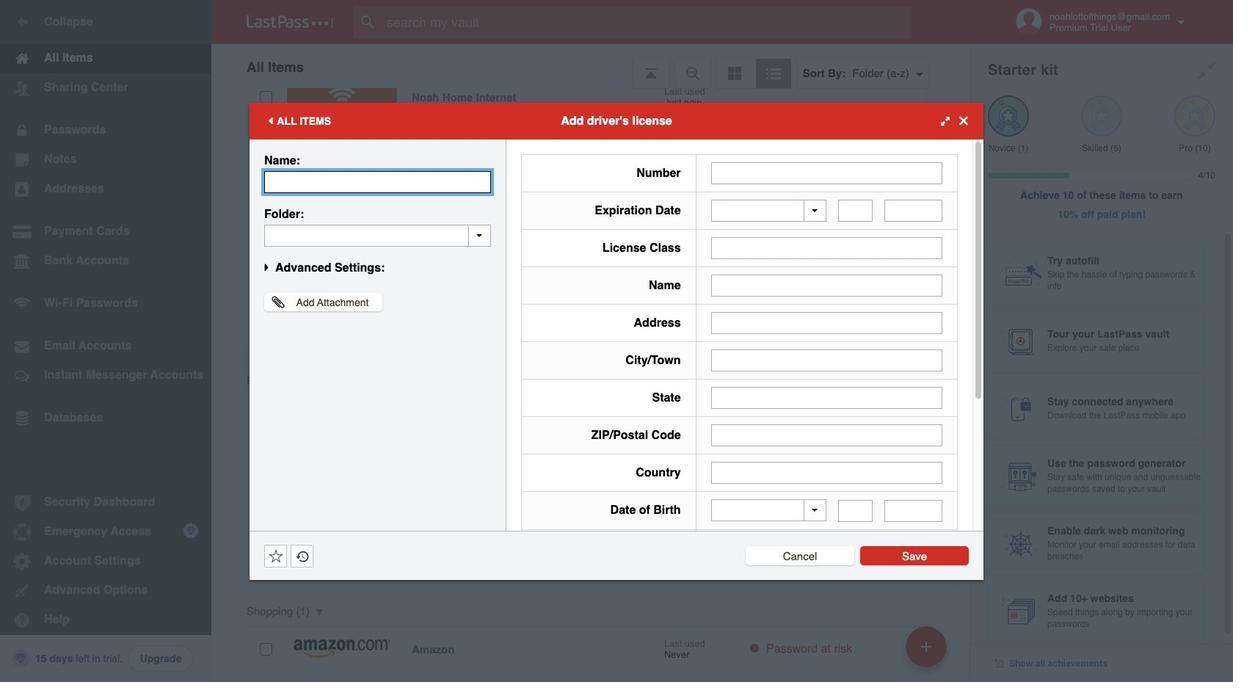 Task type: vqa. For each thing, say whether or not it's contained in the screenshot.
alert
no



Task type: describe. For each thing, give the bounding box(es) containing it.
search my vault text field
[[354, 6, 941, 38]]

new item image
[[922, 641, 932, 652]]

vault options navigation
[[212, 44, 971, 88]]



Task type: locate. For each thing, give the bounding box(es) containing it.
lastpass image
[[247, 15, 333, 29]]

main navigation navigation
[[0, 0, 212, 682]]

dialog
[[250, 102, 984, 682]]

new item navigation
[[901, 622, 956, 682]]

None text field
[[711, 162, 943, 184], [264, 171, 491, 193], [885, 200, 943, 222], [711, 237, 943, 259], [711, 275, 943, 297], [711, 312, 943, 334], [839, 500, 873, 522], [711, 162, 943, 184], [264, 171, 491, 193], [885, 200, 943, 222], [711, 237, 943, 259], [711, 275, 943, 297], [711, 312, 943, 334], [839, 500, 873, 522]]

Search search field
[[354, 6, 941, 38]]

None text field
[[839, 200, 873, 222], [264, 224, 491, 246], [711, 350, 943, 372], [711, 387, 943, 409], [711, 424, 943, 447], [711, 462, 943, 484], [885, 500, 943, 522], [839, 200, 873, 222], [264, 224, 491, 246], [711, 350, 943, 372], [711, 387, 943, 409], [711, 424, 943, 447], [711, 462, 943, 484], [885, 500, 943, 522]]



